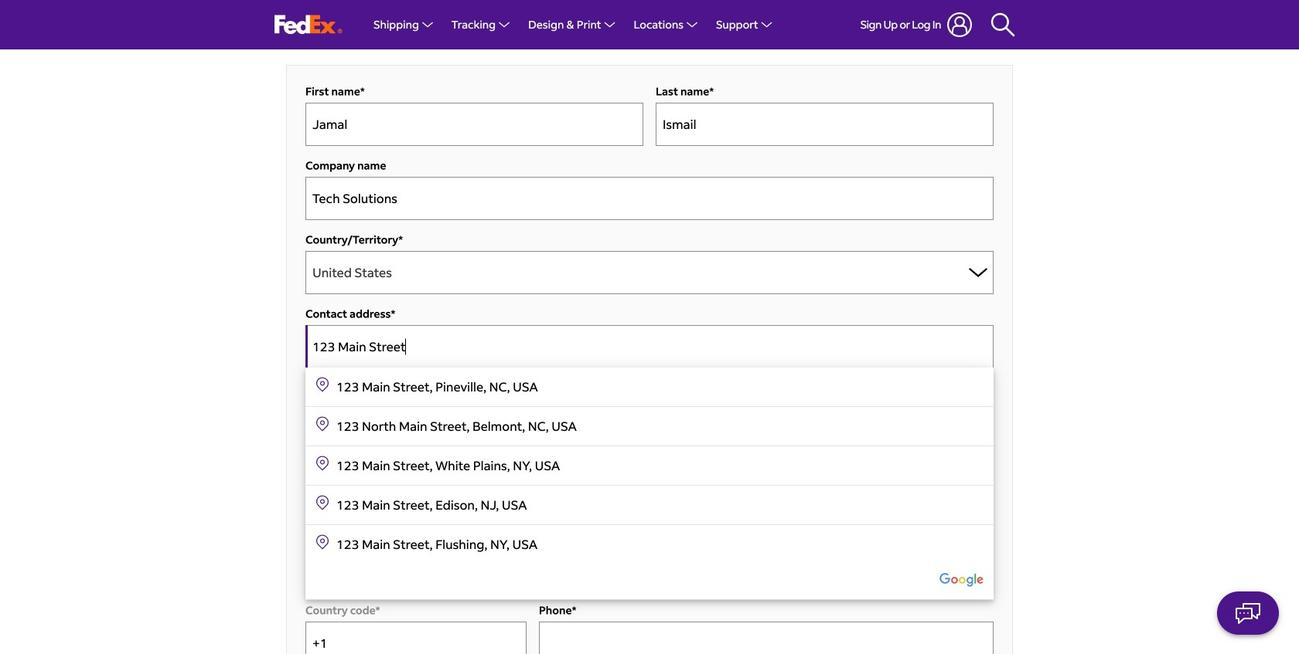 Task type: vqa. For each thing, say whether or not it's contained in the screenshot.
password field
no



Task type: locate. For each thing, give the bounding box(es) containing it.
None text field
[[656, 103, 994, 146], [305, 177, 994, 220], [305, 325, 994, 369], [305, 400, 994, 443], [305, 474, 527, 517], [305, 548, 994, 591], [305, 622, 527, 655], [656, 103, 994, 146], [305, 177, 994, 220], [305, 325, 994, 369], [305, 400, 994, 443], [305, 474, 527, 517], [305, 548, 994, 591], [305, 622, 527, 655]]

None field
[[305, 307, 994, 369]]

None telephone field
[[539, 622, 994, 655]]

google image
[[938, 574, 984, 588]]

None text field
[[305, 103, 643, 146]]

list box
[[305, 368, 994, 600]]

fedex search image
[[991, 12, 1015, 37]]



